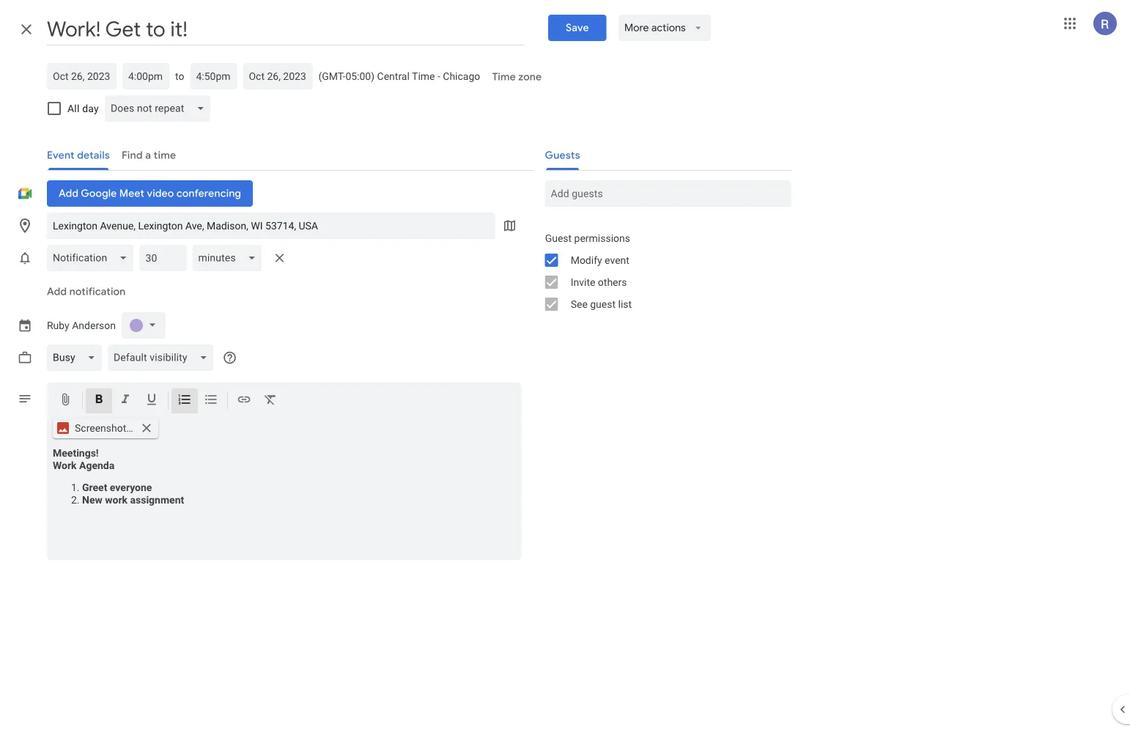 Task type: describe. For each thing, give the bounding box(es) containing it.
everyone
[[110, 482, 152, 494]]

see
[[571, 298, 588, 310]]

-
[[438, 70, 441, 82]]

to
[[175, 70, 184, 82]]

assignment
[[130, 494, 184, 506]]

group containing guest permissions
[[533, 227, 792, 315]]

modify event
[[571, 254, 630, 266]]

0 horizontal spatial time
[[412, 70, 435, 82]]

central
[[377, 70, 410, 82]]

zone
[[518, 70, 542, 84]]

list
[[618, 298, 632, 310]]

bulleted list image
[[204, 392, 218, 409]]

arrow_drop_down
[[692, 21, 705, 34]]

add notification button
[[41, 274, 131, 309]]

insert link image
[[237, 392, 251, 409]]

actions
[[652, 21, 686, 34]]

guest permissions
[[545, 232, 631, 244]]

greet
[[82, 482, 107, 494]]

all day
[[67, 102, 99, 114]]

permissions
[[574, 232, 631, 244]]

End time text field
[[196, 67, 231, 85]]

meetings!
[[53, 447, 99, 459]]

(gmt-
[[318, 70, 346, 82]]

notification
[[69, 285, 126, 298]]

see guest list
[[571, 298, 632, 310]]

Start time text field
[[128, 67, 163, 85]]

bold image
[[92, 392, 106, 409]]

guest
[[590, 298, 616, 310]]

End date text field
[[249, 67, 307, 85]]

formatting options toolbar
[[47, 383, 522, 418]]

ruby anderson
[[47, 319, 116, 332]]

time zone
[[492, 70, 542, 84]]

Description text field
[[47, 447, 522, 557]]

guest
[[545, 232, 572, 244]]

event
[[605, 254, 630, 266]]



Task type: locate. For each thing, give the bounding box(es) containing it.
greet everyone new work assignment
[[82, 482, 187, 506]]

ruby
[[47, 319, 69, 332]]

time zone button
[[486, 64, 548, 90]]

Location text field
[[53, 213, 490, 239]]

05:00)
[[346, 70, 375, 82]]

meetings! work agenda
[[53, 447, 115, 471]]

30 minutes before element
[[47, 242, 292, 274]]

modify
[[571, 254, 602, 266]]

day
[[82, 102, 99, 114]]

more
[[625, 21, 649, 34]]

all
[[67, 102, 80, 114]]

save button
[[549, 15, 607, 41]]

underline image
[[144, 392, 159, 409]]

Start date text field
[[53, 67, 111, 85]]

None field
[[105, 95, 216, 122], [47, 245, 140, 271], [192, 245, 268, 271], [47, 345, 108, 371], [108, 345, 220, 371], [105, 95, 216, 122], [47, 245, 140, 271], [192, 245, 268, 271], [47, 345, 108, 371], [108, 345, 220, 371]]

time left -
[[412, 70, 435, 82]]

work
[[105, 494, 128, 506]]

numbered list image
[[177, 392, 192, 409]]

Title text field
[[47, 13, 525, 45]]

remove formatting image
[[263, 392, 278, 409]]

time left the zone
[[492, 70, 516, 84]]

invite
[[571, 276, 596, 288]]

1 horizontal spatial time
[[492, 70, 516, 84]]

chicago
[[443, 70, 480, 82]]

more actions arrow_drop_down
[[625, 21, 705, 34]]

Minutes in advance for notification number field
[[145, 245, 181, 271]]

italic image
[[118, 392, 133, 409]]

others
[[598, 276, 627, 288]]

invite others
[[571, 276, 627, 288]]

time inside button
[[492, 70, 516, 84]]

anderson
[[72, 319, 116, 332]]

work
[[53, 459, 77, 471]]

group
[[533, 227, 792, 315]]

save
[[566, 21, 589, 34]]

add
[[47, 285, 67, 298]]

new
[[82, 494, 102, 506]]

(gmt-05:00) central time - chicago
[[318, 70, 480, 82]]

Guests text field
[[551, 180, 786, 207]]

time
[[412, 70, 435, 82], [492, 70, 516, 84]]

add notification
[[47, 285, 126, 298]]

agenda
[[79, 459, 115, 471]]



Task type: vqa. For each thing, say whether or not it's contained in the screenshot.
My calendars
no



